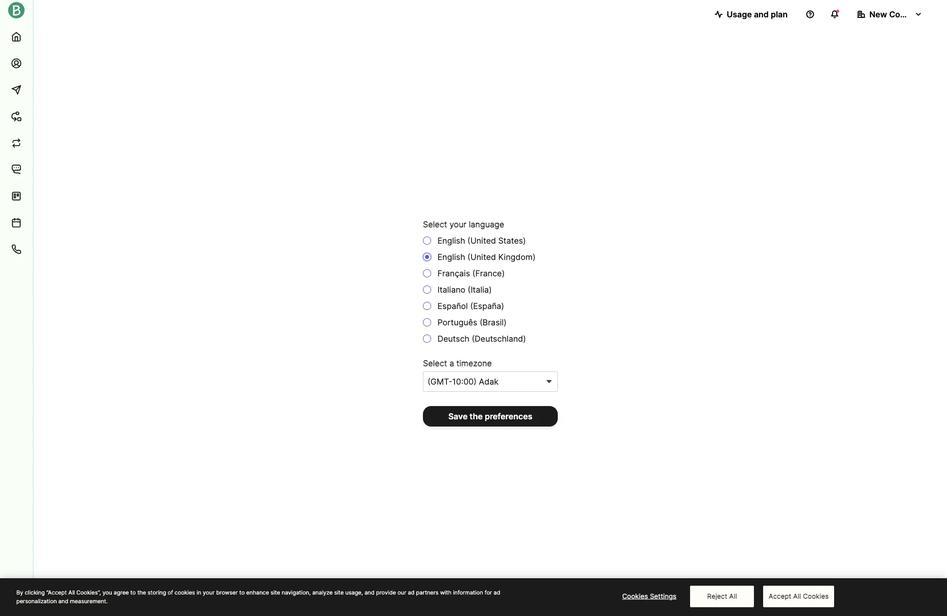 Task type: describe. For each thing, give the bounding box(es) containing it.
with
[[440, 589, 452, 596]]

plan
[[771, 9, 788, 19]]

cookies",
[[76, 589, 101, 596]]

by
[[16, 589, 23, 596]]

and inside "button"
[[754, 9, 769, 19]]

all inside by clicking "accept all cookies", you agree to the storing of cookies in your browser to enhance site navigation, analyze site usage, and provide our ad partners with information for ad personalization and measurement.
[[68, 589, 75, 596]]

the inside by clicking "accept all cookies", you agree to the storing of cookies in your browser to enhance site navigation, analyze site usage, and provide our ad partners with information for ad personalization and measurement.
[[137, 589, 146, 596]]

1 site from the left
[[271, 589, 280, 596]]

save the preferences
[[449, 411, 533, 422]]

2 ad from the left
[[494, 589, 500, 596]]

kingdom)
[[498, 252, 536, 262]]

(deutschland)
[[472, 334, 526, 344]]

deutsch (deutschland)
[[435, 334, 526, 344]]

2 site from the left
[[334, 589, 344, 596]]

1 horizontal spatial your
[[450, 219, 467, 229]]

english for english (united states)
[[438, 236, 465, 246]]

cookies inside button
[[623, 592, 648, 600]]

(united for states)
[[468, 236, 496, 246]]

you
[[103, 589, 112, 596]]

timezone
[[457, 358, 492, 368]]

new
[[870, 9, 887, 19]]

usage,
[[345, 589, 363, 596]]

(italia)
[[468, 285, 492, 295]]

agree
[[114, 589, 129, 596]]

enhance
[[246, 589, 269, 596]]

for
[[485, 589, 492, 596]]

deutsch
[[438, 334, 470, 344]]

2 vertical spatial and
[[58, 598, 68, 605]]

a
[[450, 358, 454, 368]]

clicking
[[25, 589, 45, 596]]

accept all cookies
[[769, 592, 829, 600]]

français (france)
[[435, 268, 505, 278]]

the inside button
[[470, 411, 483, 422]]

partners
[[416, 589, 439, 596]]

in
[[197, 589, 201, 596]]

cookies
[[175, 589, 195, 596]]

measurement.
[[70, 598, 108, 605]]

1 to from the left
[[130, 589, 136, 596]]

settings
[[650, 592, 677, 600]]

language
[[469, 219, 504, 229]]



Task type: locate. For each thing, give the bounding box(es) containing it.
2 to from the left
[[239, 589, 245, 596]]

english up "français"
[[438, 252, 465, 262]]

all for reject all
[[729, 592, 737, 600]]

select for select a timezone
[[423, 358, 447, 368]]

and down "accept
[[58, 598, 68, 605]]

analyze
[[312, 589, 333, 596]]

cookies left settings
[[623, 592, 648, 600]]

save
[[449, 411, 468, 422]]

0 horizontal spatial the
[[137, 589, 146, 596]]

reject
[[707, 592, 728, 600]]

browser
[[216, 589, 238, 596]]

your inside by clicking "accept all cookies", you agree to the storing of cookies in your browser to enhance site navigation, analyze site usage, and provide our ad partners with information for ad personalization and measurement.
[[203, 589, 215, 596]]

1 horizontal spatial site
[[334, 589, 344, 596]]

1 vertical spatial english
[[438, 252, 465, 262]]

2 english from the top
[[438, 252, 465, 262]]

new company
[[870, 9, 927, 19]]

site right enhance
[[271, 589, 280, 596]]

by clicking "accept all cookies", you agree to the storing of cookies in your browser to enhance site navigation, analyze site usage, and provide our ad partners with information for ad personalization and measurement.
[[16, 589, 500, 605]]

ad right for
[[494, 589, 500, 596]]

all right "accept
[[68, 589, 75, 596]]

all right reject
[[729, 592, 737, 600]]

1 select from the top
[[423, 219, 447, 229]]

(españa)
[[470, 301, 504, 311]]

navigation,
[[282, 589, 311, 596]]

1 vertical spatial select
[[423, 358, 447, 368]]

ad
[[408, 589, 415, 596], [494, 589, 500, 596]]

1 (united from the top
[[468, 236, 496, 246]]

new company button
[[849, 4, 931, 25]]

0 horizontal spatial your
[[203, 589, 215, 596]]

english down select your language
[[438, 236, 465, 246]]

español
[[438, 301, 468, 311]]

your up the english (united states)
[[450, 219, 467, 229]]

1 horizontal spatial cookies
[[803, 592, 829, 600]]

english (united kingdom)
[[435, 252, 536, 262]]

0 horizontal spatial cookies
[[623, 592, 648, 600]]

cookies settings
[[623, 592, 677, 600]]

(united down the english (united states)
[[468, 252, 496, 262]]

0 horizontal spatial ad
[[408, 589, 415, 596]]

the right save
[[470, 411, 483, 422]]

your right in
[[203, 589, 215, 596]]

information
[[453, 589, 483, 596]]

select
[[423, 219, 447, 229], [423, 358, 447, 368]]

1 horizontal spatial and
[[365, 589, 375, 596]]

1 horizontal spatial the
[[470, 411, 483, 422]]

the left storing
[[137, 589, 146, 596]]

italiano (italia)
[[435, 285, 492, 295]]

usage
[[727, 9, 752, 19]]

site left usage,
[[334, 589, 344, 596]]

and
[[754, 9, 769, 19], [365, 589, 375, 596], [58, 598, 68, 605]]

(france)
[[473, 268, 505, 278]]

2 horizontal spatial and
[[754, 9, 769, 19]]

reject all
[[707, 592, 737, 600]]

save the preferences button
[[423, 406, 558, 427]]

1 horizontal spatial to
[[239, 589, 245, 596]]

0 horizontal spatial to
[[130, 589, 136, 596]]

accept all cookies button
[[763, 586, 835, 607]]

site
[[271, 589, 280, 596], [334, 589, 344, 596]]

français
[[438, 268, 470, 278]]

0 vertical spatial and
[[754, 9, 769, 19]]

english (united states)
[[435, 236, 526, 246]]

cookies settings button
[[618, 586, 682, 607]]

español (españa)
[[435, 301, 504, 311]]

the
[[470, 411, 483, 422], [137, 589, 146, 596]]

italiano
[[438, 285, 466, 295]]

ad right our
[[408, 589, 415, 596]]

to
[[130, 589, 136, 596], [239, 589, 245, 596]]

and left "plan"
[[754, 9, 769, 19]]

select a timezone
[[423, 358, 492, 368]]

cookies inside button
[[803, 592, 829, 600]]

0 horizontal spatial all
[[68, 589, 75, 596]]

1 horizontal spatial ad
[[494, 589, 500, 596]]

2 select from the top
[[423, 358, 447, 368]]

all right 'accept'
[[793, 592, 801, 600]]

your
[[450, 219, 467, 229], [203, 589, 215, 596]]

company
[[889, 9, 927, 19]]

reject all button
[[690, 586, 754, 607]]

1 vertical spatial your
[[203, 589, 215, 596]]

0 horizontal spatial and
[[58, 598, 68, 605]]

accept
[[769, 592, 792, 600]]

1 vertical spatial and
[[365, 589, 375, 596]]

(united for kingdom)
[[468, 252, 496, 262]]

0 vertical spatial (united
[[468, 236, 496, 246]]

1 ad from the left
[[408, 589, 415, 596]]

of
[[168, 589, 173, 596]]

1 english from the top
[[438, 236, 465, 246]]

and right usage,
[[365, 589, 375, 596]]

all
[[68, 589, 75, 596], [729, 592, 737, 600], [793, 592, 801, 600]]

1 horizontal spatial all
[[729, 592, 737, 600]]

select for select your language
[[423, 219, 447, 229]]

storing
[[148, 589, 166, 596]]

2 horizontal spatial all
[[793, 592, 801, 600]]

"accept
[[46, 589, 67, 596]]

select left a
[[423, 358, 447, 368]]

0 vertical spatial your
[[450, 219, 467, 229]]

provide
[[376, 589, 396, 596]]

preferences
[[485, 411, 533, 422]]

usage and plan
[[727, 9, 788, 19]]

0 vertical spatial select
[[423, 219, 447, 229]]

english for english (united kingdom)
[[438, 252, 465, 262]]

2 (united from the top
[[468, 252, 496, 262]]

(united
[[468, 236, 496, 246], [468, 252, 496, 262]]

português
[[438, 317, 478, 328]]

português (brasil)
[[435, 317, 507, 328]]

to right browser
[[239, 589, 245, 596]]

0 vertical spatial english
[[438, 236, 465, 246]]

english
[[438, 236, 465, 246], [438, 252, 465, 262]]

1 vertical spatial the
[[137, 589, 146, 596]]

(brasil)
[[480, 317, 507, 328]]

select your language
[[423, 219, 504, 229]]

2 cookies from the left
[[803, 592, 829, 600]]

1 cookies from the left
[[623, 592, 648, 600]]

usage and plan button
[[707, 4, 796, 25]]

cookies right 'accept'
[[803, 592, 829, 600]]

to right agree
[[130, 589, 136, 596]]

all for accept all cookies
[[793, 592, 801, 600]]

personalization
[[16, 598, 57, 605]]

states)
[[498, 236, 526, 246]]

0 horizontal spatial site
[[271, 589, 280, 596]]

1 vertical spatial (united
[[468, 252, 496, 262]]

cookies
[[623, 592, 648, 600], [803, 592, 829, 600]]

(united up english (united kingdom)
[[468, 236, 496, 246]]

our
[[398, 589, 406, 596]]

select up the english (united states)
[[423, 219, 447, 229]]

0 vertical spatial the
[[470, 411, 483, 422]]



